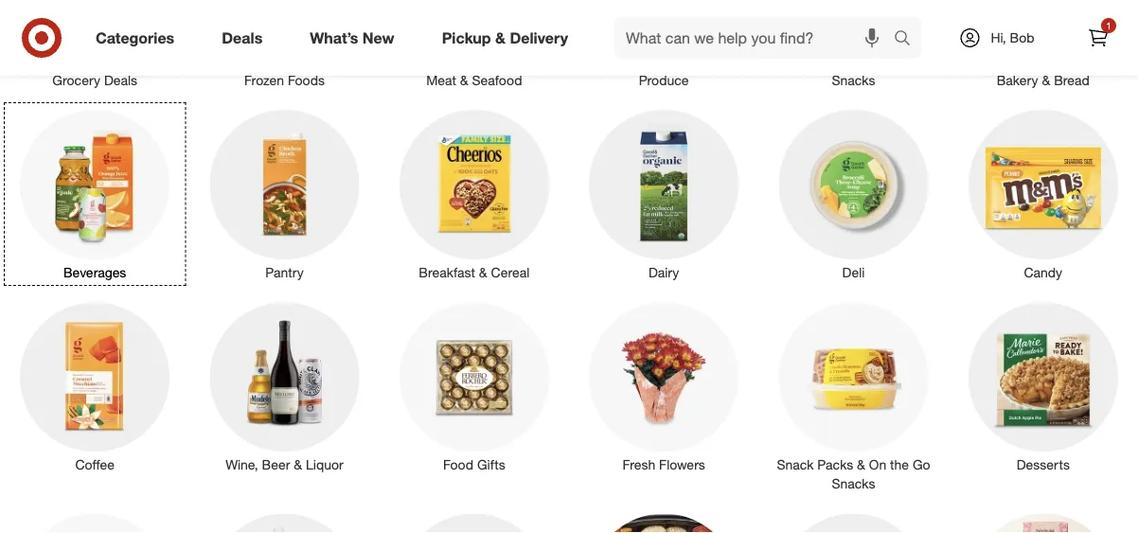 Task type: vqa. For each thing, say whether or not it's contained in the screenshot.
On
yes



Task type: describe. For each thing, give the bounding box(es) containing it.
search
[[885, 30, 931, 49]]

wine,
[[226, 457, 258, 473]]

what's new
[[310, 28, 394, 47]]

& for breakfast
[[479, 264, 487, 281]]

beverages link
[[8, 106, 182, 282]]

wine, beer & liquor
[[226, 457, 343, 473]]

1 link
[[1077, 17, 1119, 59]]

bakery & bread link
[[956, 0, 1130, 90]]

breakfast
[[419, 264, 475, 281]]

the
[[890, 457, 909, 473]]

& for pickup
[[495, 28, 506, 47]]

delivery
[[510, 28, 568, 47]]

candy
[[1024, 264, 1062, 281]]

deals inside deals link
[[222, 28, 262, 47]]

seafood
[[472, 72, 522, 88]]

snacks inside snack packs & on the go snacks
[[832, 475, 875, 492]]

fresh flowers link
[[577, 298, 751, 474]]

bread
[[1054, 72, 1090, 88]]

produce
[[639, 72, 689, 88]]

packs
[[817, 457, 853, 473]]

pantry
[[265, 264, 304, 281]]

frozen foods link
[[197, 0, 372, 90]]

fresh
[[623, 457, 655, 473]]

deli link
[[766, 106, 941, 282]]

food
[[443, 457, 473, 473]]

dairy
[[648, 264, 679, 281]]

coffee
[[75, 457, 115, 473]]

deals link
[[206, 17, 286, 59]]

snacks link
[[766, 0, 941, 90]]

categories link
[[80, 17, 198, 59]]

hi,
[[991, 29, 1006, 46]]

grocery deals
[[52, 72, 137, 88]]

on
[[869, 457, 886, 473]]

pickup & delivery link
[[426, 17, 592, 59]]

deals inside grocery deals link
[[104, 72, 137, 88]]

snack packs & on the go snacks link
[[766, 298, 941, 493]]

pickup & delivery
[[442, 28, 568, 47]]

breakfast & cereal
[[419, 264, 530, 281]]

candy link
[[956, 106, 1130, 282]]

what's new link
[[294, 17, 418, 59]]

dairy link
[[577, 106, 751, 282]]

go
[[913, 457, 930, 473]]

coffee link
[[8, 298, 182, 474]]



Task type: locate. For each thing, give the bounding box(es) containing it.
new
[[362, 28, 394, 47]]

& inside snack packs & on the go snacks
[[857, 457, 865, 473]]

snack packs & on the go snacks
[[777, 457, 930, 492]]

1 vertical spatial deals
[[104, 72, 137, 88]]

wine, beer & liquor link
[[197, 298, 372, 474]]

& for meat
[[460, 72, 468, 88]]

cereal
[[491, 264, 530, 281]]

beverages
[[63, 264, 126, 281]]

0 vertical spatial deals
[[222, 28, 262, 47]]

0 horizontal spatial deals
[[104, 72, 137, 88]]

beer
[[262, 457, 290, 473]]

categories
[[96, 28, 174, 47]]

& right meat
[[460, 72, 468, 88]]

bakery
[[997, 72, 1038, 88]]

What can we help you find? suggestions appear below search field
[[614, 17, 898, 59]]

1 horizontal spatial deals
[[222, 28, 262, 47]]

deals right grocery
[[104, 72, 137, 88]]

liquor
[[306, 457, 343, 473]]

desserts link
[[956, 298, 1130, 474]]

2 snacks from the top
[[832, 475, 875, 492]]

& right the beer
[[294, 457, 302, 473]]

frozen
[[244, 72, 284, 88]]

& left cereal on the left of page
[[479, 264, 487, 281]]

produce link
[[577, 0, 751, 90]]

what's
[[310, 28, 358, 47]]

& left bread
[[1042, 72, 1050, 88]]

search button
[[885, 17, 931, 62]]

food gifts link
[[387, 298, 561, 474]]

meat
[[426, 72, 456, 88]]

desserts
[[1017, 457, 1070, 473]]

deals up frozen
[[222, 28, 262, 47]]

gifts
[[477, 457, 505, 473]]

& left on
[[857, 457, 865, 473]]

pickup
[[442, 28, 491, 47]]

food gifts
[[443, 457, 505, 473]]

0 vertical spatial snacks
[[832, 72, 875, 88]]

grocery
[[52, 72, 100, 88]]

1 snacks from the top
[[832, 72, 875, 88]]

frozen foods
[[244, 72, 325, 88]]

bob
[[1010, 29, 1034, 46]]

meat & seafood link
[[387, 0, 561, 90]]

snack
[[777, 457, 814, 473]]

fresh flowers
[[623, 457, 705, 473]]

foods
[[288, 72, 325, 88]]

hi, bob
[[991, 29, 1034, 46]]

deals
[[222, 28, 262, 47], [104, 72, 137, 88]]

pantry link
[[197, 106, 372, 282]]

1 vertical spatial snacks
[[832, 475, 875, 492]]

1
[[1106, 19, 1111, 31]]

& right the pickup
[[495, 28, 506, 47]]

breakfast & cereal link
[[387, 106, 561, 282]]

flowers
[[659, 457, 705, 473]]

grocery deals link
[[8, 0, 182, 90]]

bakery & bread
[[997, 72, 1090, 88]]

snacks
[[832, 72, 875, 88], [832, 475, 875, 492]]

&
[[495, 28, 506, 47], [460, 72, 468, 88], [1042, 72, 1050, 88], [479, 264, 487, 281], [294, 457, 302, 473], [857, 457, 865, 473]]

& for bakery
[[1042, 72, 1050, 88]]

meat & seafood
[[426, 72, 522, 88]]

deli
[[842, 264, 865, 281]]



